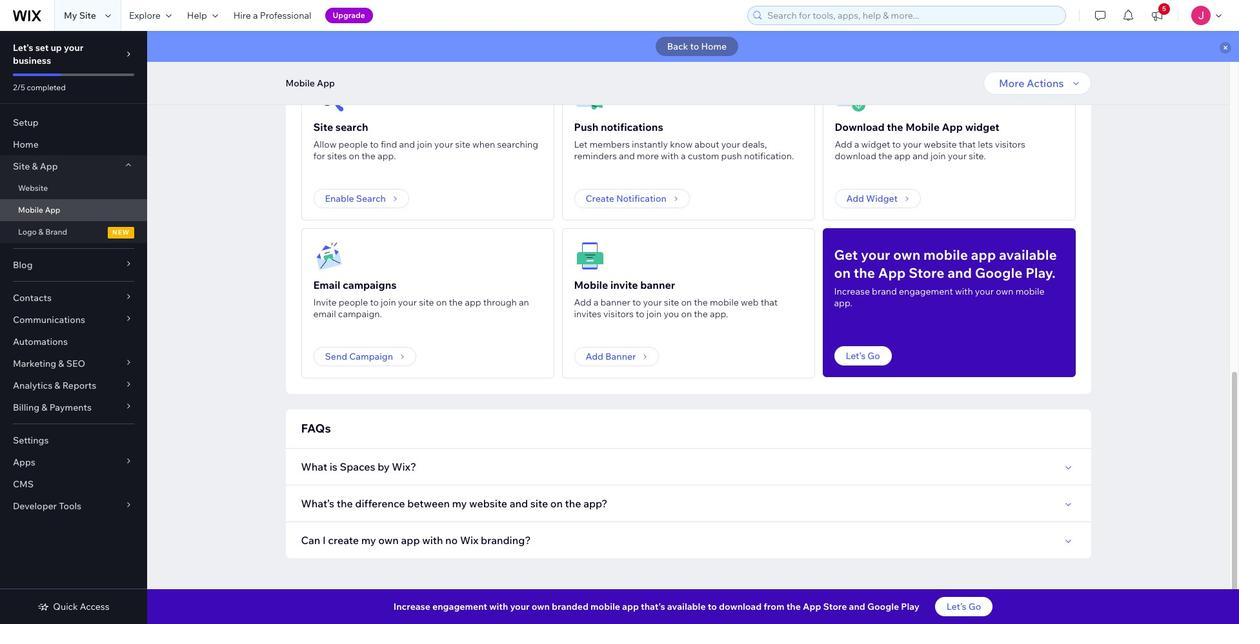 Task type: describe. For each thing, give the bounding box(es) containing it.
deals,
[[742, 139, 767, 150]]

your inside site search allow people to find and join your site when searching for sites on the app.
[[434, 139, 453, 150]]

back to home alert
[[147, 31, 1239, 62]]

a right hire in the top of the page
[[253, 10, 258, 21]]

push
[[574, 121, 599, 134]]

on inside site search allow people to find and join your site when searching for sites on the app.
[[349, 150, 360, 162]]

automations
[[13, 336, 68, 348]]

developer tools button
[[0, 496, 147, 518]]

members
[[590, 139, 630, 150]]

a inside the mobile invite banner add a banner to your site on the mobile web that invites visitors to join you on the app.
[[594, 297, 599, 309]]

billing & payments
[[13, 402, 92, 414]]

from
[[764, 602, 785, 613]]

wix
[[460, 535, 479, 547]]

that inside the mobile invite banner add a banner to your site on the mobile web that invites visitors to join you on the app.
[[761, 297, 778, 309]]

the inside get your own mobile app available on the app store and google play. increase brand engagement with your own mobile app.
[[854, 265, 875, 281]]

communications button
[[0, 309, 147, 331]]

developer tools
[[13, 501, 81, 513]]

enable search button
[[313, 189, 409, 209]]

on inside get your own mobile app available on the app store and google play. increase brand engagement with your own mobile app.
[[834, 265, 851, 281]]

mobile inside the mobile invite banner add a banner to your site on the mobile web that invites visitors to join you on the app.
[[574, 279, 608, 292]]

my
[[64, 10, 77, 21]]

email
[[313, 279, 340, 292]]

website
[[18, 183, 48, 193]]

what's the difference between my website and site on the app?
[[301, 498, 608, 511]]

to inside email campaigns invite people to join your site on the app through an email campaign.
[[370, 297, 379, 309]]

blog button
[[0, 254, 147, 276]]

google inside get your own mobile app available on the app store and google play. increase brand engagement with your own mobile app.
[[975, 265, 1023, 281]]

what
[[301, 461, 327, 474]]

with inside push notifications let members instantly know about your deals, reminders and more with a custom push notification.
[[661, 150, 679, 162]]

create
[[328, 535, 359, 547]]

app inside mobile app link
[[45, 205, 60, 215]]

professional
[[260, 10, 312, 21]]

quick
[[53, 602, 78, 613]]

0 horizontal spatial widget
[[862, 139, 891, 150]]

enable search
[[325, 193, 386, 205]]

app. inside site search allow people to find and join your site when searching for sites on the app.
[[378, 150, 396, 162]]

more
[[999, 77, 1025, 90]]

5
[[1163, 5, 1167, 13]]

to inside button
[[690, 41, 699, 52]]

quick access button
[[38, 602, 110, 613]]

more actions
[[999, 77, 1064, 90]]

to right that's
[[708, 602, 717, 613]]

more
[[637, 150, 659, 162]]

search
[[356, 193, 386, 205]]

campaign.
[[338, 309, 382, 320]]

campaigns
[[343, 279, 397, 292]]

0 vertical spatial go
[[868, 351, 880, 362]]

download the mobile app widget add a widget to your website that lets visitors download the app and join your site.
[[835, 121, 1026, 162]]

0 horizontal spatial let's go
[[846, 351, 880, 362]]

can i create my own app with no wix branding?
[[301, 535, 531, 547]]

help
[[187, 10, 207, 21]]

spaces
[[340, 461, 375, 474]]

reports
[[62, 380, 96, 392]]

your inside let's set up your business
[[64, 42, 83, 54]]

mobile app link
[[0, 199, 147, 221]]

and inside site search allow people to find and join your site when searching for sites on the app.
[[399, 139, 415, 150]]

blog
[[13, 260, 33, 271]]

communications
[[13, 314, 85, 326]]

upgrade
[[333, 10, 365, 20]]

site inside email campaigns invite people to join your site on the app through an email campaign.
[[419, 297, 434, 309]]

and inside download the mobile app widget add a widget to your website that lets visitors download the app and join your site.
[[913, 150, 929, 162]]

custom
[[688, 150, 719, 162]]

completed
[[27, 83, 66, 92]]

what's
[[301, 498, 334, 511]]

& for marketing
[[58, 358, 64, 370]]

your inside email campaigns invite people to join your site on the app through an email campaign.
[[398, 297, 417, 309]]

add banner button
[[574, 347, 659, 367]]

mobile inside sidebar element
[[18, 205, 43, 215]]

site inside the mobile invite banner add a banner to your site on the mobile web that invites visitors to join you on the app.
[[664, 297, 679, 309]]

app. inside get your own mobile app available on the app store and google play. increase brand engagement with your own mobile app.
[[834, 298, 853, 309]]

available inside get your own mobile app available on the app store and google play. increase brand engagement with your own mobile app.
[[999, 247, 1057, 263]]

upgrade button
[[325, 8, 373, 23]]

no
[[446, 535, 458, 547]]

1 horizontal spatial banner
[[641, 279, 675, 292]]

let's
[[13, 42, 33, 54]]

website link
[[0, 178, 147, 199]]

0 horizontal spatial my
[[361, 535, 376, 547]]

notification.
[[744, 150, 794, 162]]

you
[[664, 309, 679, 320]]

contacts button
[[0, 287, 147, 309]]

increase engagement with your own branded mobile app that's available to download from the app store and google play
[[394, 602, 920, 613]]

to down the mobile invite banner heading
[[633, 297, 641, 309]]

with inside get your own mobile app available on the app store and google play. increase brand engagement with your own mobile app.
[[955, 286, 973, 298]]

site for &
[[13, 161, 30, 172]]

site search allow people to find and join your site when searching for sites on the app.
[[313, 121, 539, 162]]

download
[[835, 121, 885, 134]]

0 horizontal spatial increase
[[394, 602, 431, 613]]

app inside get your own mobile app available on the app store and google play. increase brand engagement with your own mobile app.
[[878, 265, 906, 281]]

app inside email campaigns invite people to join your site on the app through an email campaign.
[[465, 297, 481, 309]]

let
[[574, 139, 588, 150]]

notifications
[[601, 121, 663, 134]]

hire a professional
[[234, 10, 312, 21]]

get
[[834, 247, 858, 263]]

what is spaces by wix?
[[301, 461, 416, 474]]

visitors inside the mobile invite banner add a banner to your site on the mobile web that invites visitors to join you on the app.
[[604, 309, 634, 320]]

Search for tools, apps, help & more... field
[[764, 6, 1062, 25]]

setup
[[13, 117, 39, 128]]

analytics
[[13, 380, 52, 392]]

email campaigns invite people to join your site on the app through an email campaign.
[[313, 279, 529, 320]]

analytics & reports button
[[0, 375, 147, 397]]

people for campaigns
[[339, 297, 368, 309]]

can
[[301, 535, 320, 547]]

add widget
[[847, 193, 898, 205]]

banner
[[606, 351, 636, 363]]

app inside get your own mobile app available on the app store and google play. increase brand engagement with your own mobile app.
[[971, 247, 996, 263]]

mobile app button
[[279, 74, 341, 93]]

notification
[[616, 193, 667, 205]]

find
[[381, 139, 397, 150]]

and inside push notifications let members instantly know about your deals, reminders and more with a custom push notification.
[[619, 150, 635, 162]]

add inside button
[[586, 351, 604, 363]]

0 horizontal spatial website
[[469, 498, 508, 511]]

& for site
[[32, 161, 38, 172]]

mobile app for the mobile app button
[[286, 77, 335, 89]]

setup link
[[0, 112, 147, 134]]

seo
[[66, 358, 85, 370]]

1 horizontal spatial let's go
[[947, 602, 981, 613]]

site search heading
[[313, 119, 368, 135]]

through
[[483, 297, 517, 309]]

site.
[[969, 150, 986, 162]]

app inside download the mobile app widget add a widget to your website that lets visitors download the app and join your site.
[[895, 150, 911, 162]]

0 vertical spatial let's go button
[[834, 347, 892, 366]]

app?
[[584, 498, 608, 511]]

0 horizontal spatial banner
[[601, 297, 631, 309]]

mobile inside the mobile invite banner add a banner to your site on the mobile web that invites visitors to join you on the app.
[[710, 297, 739, 309]]

know
[[670, 139, 693, 150]]

i
[[323, 535, 326, 547]]

join inside download the mobile app widget add a widget to your website that lets visitors download the app and join your site.
[[931, 150, 946, 162]]

app inside the mobile app button
[[317, 77, 335, 89]]

cms link
[[0, 474, 147, 496]]

marketing & seo button
[[0, 353, 147, 375]]



Task type: vqa. For each thing, say whether or not it's contained in the screenshot.
app. inside Get your own mobile app available on the App Store and Google Play. Increase brand engagement with your own mobile app.
yes



Task type: locate. For each thing, give the bounding box(es) containing it.
mobile app inside button
[[286, 77, 335, 89]]

0 vertical spatial available
[[999, 247, 1057, 263]]

engagement inside get your own mobile app available on the app store and google play. increase brand engagement with your own mobile app.
[[899, 286, 953, 298]]

mobile app for mobile app link
[[18, 205, 60, 215]]

& for analytics
[[54, 380, 60, 392]]

hire a professional link
[[226, 0, 319, 31]]

settings
[[13, 435, 49, 447]]

mobile up invites
[[574, 279, 608, 292]]

payments
[[49, 402, 92, 414]]

1 horizontal spatial google
[[975, 265, 1023, 281]]

1 people from the top
[[339, 139, 368, 150]]

app.
[[378, 150, 396, 162], [834, 298, 853, 309], [710, 309, 728, 320]]

app
[[895, 150, 911, 162], [971, 247, 996, 263], [465, 297, 481, 309], [401, 535, 420, 547], [622, 602, 639, 613]]

0 vertical spatial increase
[[834, 286, 870, 298]]

& for billing
[[41, 402, 47, 414]]

0 vertical spatial banner
[[641, 279, 675, 292]]

1 horizontal spatial let's
[[947, 602, 967, 613]]

mobile down website
[[18, 205, 43, 215]]

available right that's
[[667, 602, 706, 613]]

app inside site & app dropdown button
[[40, 161, 58, 172]]

to inside site search allow people to find and join your site when searching for sites on the app.
[[370, 139, 379, 150]]

developer
[[13, 501, 57, 513]]

back to home
[[667, 41, 727, 52]]

analytics & reports
[[13, 380, 96, 392]]

1 vertical spatial let's go button
[[935, 598, 993, 617]]

an
[[519, 297, 529, 309]]

1 horizontal spatial app.
[[710, 309, 728, 320]]

mobile inside button
[[286, 77, 315, 89]]

home inside the back to home button
[[701, 41, 727, 52]]

0 horizontal spatial let's go button
[[834, 347, 892, 366]]

1 horizontal spatial increase
[[834, 286, 870, 298]]

google
[[975, 265, 1023, 281], [868, 602, 899, 613]]

1 vertical spatial people
[[339, 297, 368, 309]]

a left custom at the top of page
[[681, 150, 686, 162]]

1 horizontal spatial engagement
[[899, 286, 953, 298]]

1 vertical spatial banner
[[601, 297, 631, 309]]

& right logo
[[38, 227, 44, 237]]

a down download
[[855, 139, 860, 150]]

widget down download
[[862, 139, 891, 150]]

site & app button
[[0, 156, 147, 178]]

1 vertical spatial home
[[13, 139, 39, 150]]

1 vertical spatial mobile app
[[18, 205, 60, 215]]

mobile inside download the mobile app widget add a widget to your website that lets visitors download the app and join your site.
[[906, 121, 940, 134]]

app. up search
[[378, 150, 396, 162]]

widget up lets
[[966, 121, 1000, 134]]

app. left brand
[[834, 298, 853, 309]]

people down search
[[339, 139, 368, 150]]

visitors right lets
[[995, 139, 1026, 150]]

2 horizontal spatial site
[[313, 121, 333, 134]]

business
[[13, 55, 51, 66]]

the inside email campaigns invite people to join your site on the app through an email campaign.
[[449, 297, 463, 309]]

1 vertical spatial let's go
[[947, 602, 981, 613]]

join inside the mobile invite banner add a banner to your site on the mobile web that invites visitors to join you on the app.
[[647, 309, 662, 320]]

visitors down invite
[[604, 309, 634, 320]]

site up website
[[13, 161, 30, 172]]

2 vertical spatial site
[[13, 161, 30, 172]]

1 vertical spatial available
[[667, 602, 706, 613]]

0 vertical spatial let's
[[846, 351, 866, 362]]

send
[[325, 351, 347, 363]]

& for logo
[[38, 227, 44, 237]]

to inside download the mobile app widget add a widget to your website that lets visitors download the app and join your site.
[[893, 139, 901, 150]]

billing
[[13, 402, 39, 414]]

and inside get your own mobile app available on the app store and google play. increase brand engagement with your own mobile app.
[[948, 265, 972, 281]]

1 horizontal spatial widget
[[966, 121, 1000, 134]]

0 vertical spatial home
[[701, 41, 727, 52]]

1 horizontal spatial visitors
[[995, 139, 1026, 150]]

add left banner
[[586, 351, 604, 363]]

is
[[330, 461, 338, 474]]

0 vertical spatial widget
[[966, 121, 1000, 134]]

0 vertical spatial visitors
[[995, 139, 1026, 150]]

sidebar element
[[0, 31, 147, 625]]

0 vertical spatial store
[[909, 265, 945, 281]]

mobile app inside sidebar element
[[18, 205, 60, 215]]

website up branding?
[[469, 498, 508, 511]]

mobile invite banner heading
[[574, 278, 675, 293]]

instantly
[[632, 139, 668, 150]]

0 horizontal spatial available
[[667, 602, 706, 613]]

on inside email campaigns invite people to join your site on the app through an email campaign.
[[436, 297, 447, 309]]

home inside home link
[[13, 139, 39, 150]]

1 vertical spatial download
[[719, 602, 762, 613]]

1 horizontal spatial go
[[969, 602, 981, 613]]

store inside get your own mobile app available on the app store and google play. increase brand engagement with your own mobile app.
[[909, 265, 945, 281]]

2/5 completed
[[13, 83, 66, 92]]

1 vertical spatial let's
[[947, 602, 967, 613]]

settings link
[[0, 430, 147, 452]]

1 vertical spatial website
[[469, 498, 508, 511]]

1 vertical spatial that
[[761, 297, 778, 309]]

& right billing
[[41, 402, 47, 414]]

the
[[887, 121, 904, 134], [362, 150, 376, 162], [879, 150, 893, 162], [854, 265, 875, 281], [449, 297, 463, 309], [694, 297, 708, 309], [694, 309, 708, 320], [337, 498, 353, 511], [565, 498, 581, 511], [787, 602, 801, 613]]

that inside download the mobile app widget add a widget to your website that lets visitors download the app and join your site.
[[959, 139, 976, 150]]

to down campaigns
[[370, 297, 379, 309]]

people inside site search allow people to find and join your site when searching for sites on the app.
[[339, 139, 368, 150]]

to right back
[[690, 41, 699, 52]]

0 vertical spatial mobile app
[[286, 77, 335, 89]]

join right find
[[417, 139, 432, 150]]

send campaign
[[325, 351, 393, 363]]

the inside site search allow people to find and join your site when searching for sites on the app.
[[362, 150, 376, 162]]

for
[[313, 150, 325, 162]]

brand
[[45, 227, 67, 237]]

1 horizontal spatial my
[[452, 498, 467, 511]]

0 vertical spatial that
[[959, 139, 976, 150]]

home right back
[[701, 41, 727, 52]]

0 horizontal spatial app.
[[378, 150, 396, 162]]

your
[[64, 42, 83, 54], [434, 139, 453, 150], [722, 139, 740, 150], [903, 139, 922, 150], [948, 150, 967, 162], [861, 247, 890, 263], [975, 286, 994, 298], [398, 297, 417, 309], [643, 297, 662, 309], [510, 602, 530, 613]]

more actions button
[[984, 72, 1091, 95]]

faqs
[[301, 422, 331, 436]]

site
[[79, 10, 96, 21], [313, 121, 333, 134], [13, 161, 30, 172]]

store
[[909, 265, 945, 281], [823, 602, 847, 613]]

download the mobile app widget heading
[[835, 119, 1000, 135]]

add down the mobile invite banner heading
[[574, 297, 592, 309]]

app inside download the mobile app widget add a widget to your website that lets visitors download the app and join your site.
[[942, 121, 963, 134]]

branded
[[552, 602, 589, 613]]

1 vertical spatial store
[[823, 602, 847, 613]]

join left the you
[[647, 309, 662, 320]]

1 horizontal spatial home
[[701, 41, 727, 52]]

0 horizontal spatial store
[[823, 602, 847, 613]]

download down download
[[835, 150, 877, 162]]

download inside download the mobile app widget add a widget to your website that lets visitors download the app and join your site.
[[835, 150, 877, 162]]

1 vertical spatial google
[[868, 602, 899, 613]]

tools
[[59, 501, 81, 513]]

mobile up site search heading
[[286, 77, 315, 89]]

your inside the mobile invite banner add a banner to your site on the mobile web that invites visitors to join you on the app.
[[643, 297, 662, 309]]

join inside site search allow people to find and join your site when searching for sites on the app.
[[417, 139, 432, 150]]

0 horizontal spatial mobile app
[[18, 205, 60, 215]]

difference
[[355, 498, 405, 511]]

that's
[[641, 602, 665, 613]]

0 vertical spatial website
[[924, 139, 957, 150]]

1 horizontal spatial available
[[999, 247, 1057, 263]]

up
[[51, 42, 62, 54]]

2 horizontal spatial app.
[[834, 298, 853, 309]]

and
[[399, 139, 415, 150], [619, 150, 635, 162], [913, 150, 929, 162], [948, 265, 972, 281], [510, 498, 528, 511], [849, 602, 866, 613]]

website inside download the mobile app widget add a widget to your website that lets visitors download the app and join your site.
[[924, 139, 957, 150]]

1 horizontal spatial site
[[79, 10, 96, 21]]

site up allow
[[313, 121, 333, 134]]

your inside push notifications let members instantly know about your deals, reminders and more with a custom push notification.
[[722, 139, 740, 150]]

to left find
[[370, 139, 379, 150]]

join down campaigns
[[381, 297, 396, 309]]

engagement
[[899, 286, 953, 298], [433, 602, 487, 613]]

allow
[[313, 139, 337, 150]]

automations link
[[0, 331, 147, 353]]

between
[[407, 498, 450, 511]]

my
[[452, 498, 467, 511], [361, 535, 376, 547]]

logo
[[18, 227, 37, 237]]

my right create
[[361, 535, 376, 547]]

home link
[[0, 134, 147, 156]]

& up website
[[32, 161, 38, 172]]

1 horizontal spatial that
[[959, 139, 976, 150]]

set
[[35, 42, 49, 54]]

join down download the mobile app widget heading
[[931, 150, 946, 162]]

mobile right download
[[906, 121, 940, 134]]

1 vertical spatial go
[[969, 602, 981, 613]]

download left from
[[719, 602, 762, 613]]

site inside site search allow people to find and join your site when searching for sites on the app.
[[455, 139, 470, 150]]

site inside site & app dropdown button
[[13, 161, 30, 172]]

add inside button
[[847, 193, 864, 205]]

0 vertical spatial site
[[79, 10, 96, 21]]

banner down invite
[[601, 297, 631, 309]]

1 horizontal spatial let's go button
[[935, 598, 993, 617]]

marketing & seo
[[13, 358, 85, 370]]

a inside download the mobile app widget add a widget to your website that lets visitors download the app and join your site.
[[855, 139, 860, 150]]

0 horizontal spatial go
[[868, 351, 880, 362]]

site right my
[[79, 10, 96, 21]]

1 horizontal spatial mobile app
[[286, 77, 335, 89]]

1 vertical spatial site
[[313, 121, 333, 134]]

push notifications heading
[[574, 119, 663, 135]]

0 horizontal spatial site
[[13, 161, 30, 172]]

0 horizontal spatial that
[[761, 297, 778, 309]]

1 vertical spatial widget
[[862, 139, 891, 150]]

increase
[[834, 286, 870, 298], [394, 602, 431, 613]]

1 vertical spatial my
[[361, 535, 376, 547]]

people
[[339, 139, 368, 150], [339, 297, 368, 309]]

logo & brand
[[18, 227, 67, 237]]

& left seo
[[58, 358, 64, 370]]

0 horizontal spatial let's
[[846, 351, 866, 362]]

join
[[417, 139, 432, 150], [931, 150, 946, 162], [381, 297, 396, 309], [647, 309, 662, 320]]

a inside push notifications let members instantly know about your deals, reminders and more with a custom push notification.
[[681, 150, 686, 162]]

a down the mobile invite banner heading
[[594, 297, 599, 309]]

search
[[336, 121, 368, 134]]

on
[[349, 150, 360, 162], [834, 265, 851, 281], [436, 297, 447, 309], [681, 297, 692, 309], [681, 309, 692, 320], [551, 498, 563, 511]]

add
[[835, 139, 853, 150], [847, 193, 864, 205], [574, 297, 592, 309], [586, 351, 604, 363]]

email campaigns heading
[[313, 278, 397, 293]]

0 vertical spatial google
[[975, 265, 1023, 281]]

google left 'play'
[[868, 602, 899, 613]]

brand
[[872, 286, 897, 298]]

access
[[80, 602, 110, 613]]

banner up the you
[[641, 279, 675, 292]]

app. left web on the top right of the page
[[710, 309, 728, 320]]

home down setup
[[13, 139, 39, 150]]

play.
[[1026, 265, 1056, 281]]

0 vertical spatial download
[[835, 150, 877, 162]]

1 vertical spatial engagement
[[433, 602, 487, 613]]

increase inside get your own mobile app available on the app store and google play. increase brand engagement with your own mobile app.
[[834, 286, 870, 298]]

people for search
[[339, 139, 368, 150]]

app. inside the mobile invite banner add a banner to your site on the mobile web that invites visitors to join you on the app.
[[710, 309, 728, 320]]

& left reports
[[54, 380, 60, 392]]

home
[[701, 41, 727, 52], [13, 139, 39, 150]]

download
[[835, 150, 877, 162], [719, 602, 762, 613]]

site for search
[[313, 121, 333, 134]]

help button
[[179, 0, 226, 31]]

0 horizontal spatial google
[[868, 602, 899, 613]]

site inside site search allow people to find and join your site when searching for sites on the app.
[[313, 121, 333, 134]]

visitors
[[995, 139, 1026, 150], [604, 309, 634, 320]]

join inside email campaigns invite people to join your site on the app through an email campaign.
[[381, 297, 396, 309]]

website down download the mobile app widget heading
[[924, 139, 957, 150]]

invite
[[313, 297, 337, 309]]

0 vertical spatial let's go
[[846, 351, 880, 362]]

cms
[[13, 479, 34, 491]]

that right web on the top right of the page
[[761, 297, 778, 309]]

1 horizontal spatial download
[[835, 150, 877, 162]]

0 vertical spatial engagement
[[899, 286, 953, 298]]

contacts
[[13, 292, 52, 304]]

1 vertical spatial increase
[[394, 602, 431, 613]]

back to home button
[[656, 37, 739, 56]]

to
[[690, 41, 699, 52], [370, 139, 379, 150], [893, 139, 901, 150], [370, 297, 379, 309], [633, 297, 641, 309], [636, 309, 645, 320], [708, 602, 717, 613]]

go
[[868, 351, 880, 362], [969, 602, 981, 613]]

widget
[[966, 121, 1000, 134], [862, 139, 891, 150]]

apps button
[[0, 452, 147, 474]]

marketing
[[13, 358, 56, 370]]

that left lets
[[959, 139, 976, 150]]

people inside email campaigns invite people to join your site on the app through an email campaign.
[[339, 297, 368, 309]]

add left widget
[[847, 193, 864, 205]]

2 people from the top
[[339, 297, 368, 309]]

add down download
[[835, 139, 853, 150]]

available up play.
[[999, 247, 1057, 263]]

web
[[741, 297, 759, 309]]

add inside download the mobile app widget add a widget to your website that lets visitors download the app and join your site.
[[835, 139, 853, 150]]

back
[[667, 41, 688, 52]]

push
[[721, 150, 742, 162]]

to down download the mobile app widget heading
[[893, 139, 901, 150]]

0 vertical spatial people
[[339, 139, 368, 150]]

1 horizontal spatial store
[[909, 265, 945, 281]]

google left play.
[[975, 265, 1023, 281]]

let's go button
[[834, 347, 892, 366], [935, 598, 993, 617]]

1 vertical spatial visitors
[[604, 309, 634, 320]]

1 horizontal spatial website
[[924, 139, 957, 150]]

people down email campaigns heading
[[339, 297, 368, 309]]

invite
[[611, 279, 638, 292]]

billing & payments button
[[0, 397, 147, 419]]

0 horizontal spatial visitors
[[604, 309, 634, 320]]

0 horizontal spatial engagement
[[433, 602, 487, 613]]

0 horizontal spatial download
[[719, 602, 762, 613]]

mobile app up site search heading
[[286, 77, 335, 89]]

visitors inside download the mobile app widget add a widget to your website that lets visitors download the app and join your site.
[[995, 139, 1026, 150]]

my right between
[[452, 498, 467, 511]]

site & app
[[13, 161, 58, 172]]

0 vertical spatial my
[[452, 498, 467, 511]]

mobile app up logo & brand
[[18, 205, 60, 215]]

by
[[378, 461, 390, 474]]

0 horizontal spatial home
[[13, 139, 39, 150]]

to left the you
[[636, 309, 645, 320]]

2/5
[[13, 83, 25, 92]]

add inside the mobile invite banner add a banner to your site on the mobile web that invites visitors to join you on the app.
[[574, 297, 592, 309]]



